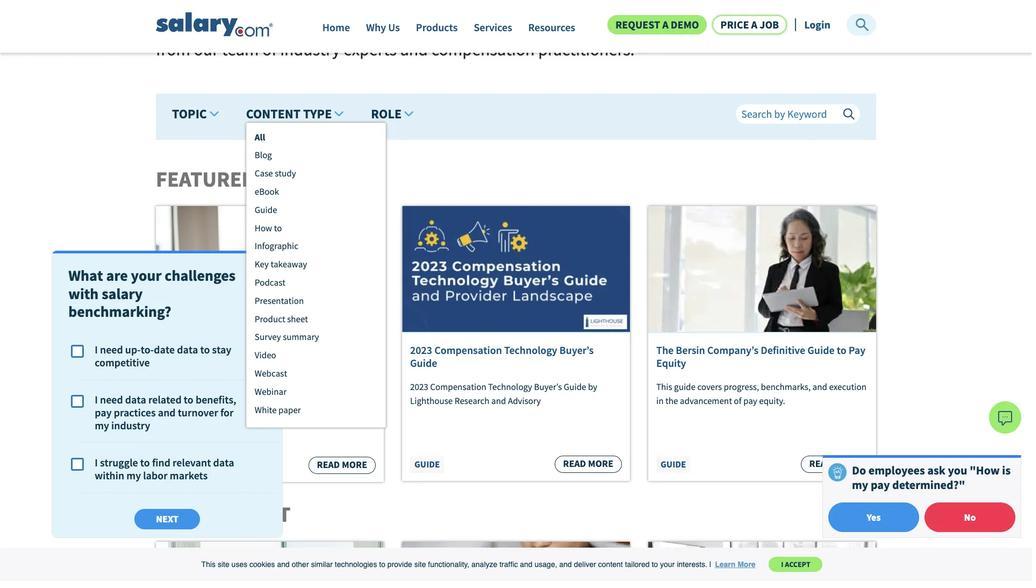 Task type: describe. For each thing, give the bounding box(es) containing it.
functionality,
[[428, 560, 470, 569]]

topic
[[172, 105, 207, 122]]

the plunkett pay equity framework prescribes a six- step methodology to attain pay equity
[[164, 369, 363, 395]]

read for 2023 compensation technology buyer's guide
[[564, 457, 587, 470]]

to right how
[[274, 222, 282, 234]]

webinar
[[255, 386, 287, 397]]

product
[[255, 313, 286, 325]]

struggle
[[100, 456, 138, 469]]

the essentials of successful compensation plan management| salary.com image
[[649, 542, 877, 581]]

more for the bersin company's definitive guide to pay equity
[[835, 457, 860, 470]]

more for 2023 compensation technology buyer's guide
[[589, 457, 614, 470]]

relevant
[[173, 456, 211, 469]]

a for job
[[752, 18, 758, 31]]

and inside "this guide covers progress, benchmarks, and execution in the advancement of pay equity."
[[813, 381, 828, 393]]

2023 compensation technology buyer's guide link
[[410, 343, 622, 370]]

content type
[[246, 105, 332, 122]]

read more for 2023 compensation technology buyer's guide
[[564, 457, 614, 470]]

equity.
[[760, 395, 786, 407]]

a for demo
[[663, 18, 669, 31]]

do employees ask you "how is my pay determined?" document
[[823, 455, 1022, 538]]

type
[[303, 105, 332, 122]]

cookies
[[250, 560, 275, 569]]

i accept
[[782, 560, 811, 569]]

price a job link
[[713, 15, 788, 34]]

how to
[[255, 222, 282, 234]]

equity for the plunkett pay equity framework prescribes a six- step methodology to attain pay equity
[[230, 369, 255, 381]]

most recent
[[156, 501, 291, 528]]

definitive
[[761, 343, 806, 357]]

guide inside the 2023 compensation technology buyer's guide
[[410, 356, 438, 370]]

compensation for 2023 compensation technology buyer's guide by lighthouse research and advisory
[[430, 381, 487, 393]]

research
[[455, 395, 490, 407]]

study
[[275, 167, 296, 179]]

company's
[[708, 343, 759, 357]]

of inside "this guide covers progress, benchmarks, and execution in the advancement of pay equity."
[[735, 395, 742, 407]]

up- inside stay up-to-date on compensation trends and best practices with the latest research and insights from our team of industry experts and compensation practitioners.
[[191, 13, 215, 35]]

paper
[[197, 459, 223, 471]]

yes
[[868, 511, 881, 523]]

key
[[255, 258, 269, 270]]

employees
[[869, 463, 926, 478]]

best
[[482, 13, 513, 35]]

insights
[[788, 13, 844, 35]]

demo
[[671, 18, 700, 31]]

methodology
[[182, 383, 234, 395]]

cookieconsent dialog
[[0, 548, 1033, 581]]

the for the plunkett pay equity framework prescribes a six- step methodology to attain pay equity
[[164, 369, 178, 381]]

advancement
[[680, 395, 733, 407]]

and right 'traffic'
[[520, 560, 533, 569]]

benchmarks,
[[762, 381, 811, 393]]

six-
[[350, 369, 363, 381]]

data for find
[[213, 456, 234, 469]]

1 site from the left
[[218, 560, 230, 569]]

need for data
[[100, 393, 123, 406]]

the for the plunkett pay equity framework
[[164, 344, 181, 358]]

why
[[366, 20, 386, 34]]

buyer's for 2023 compensation technology buyer's guide by lighthouse research and advisory
[[534, 381, 562, 393]]

pay inside "this guide covers progress, benchmarks, and execution in the advancement of pay equity."
[[744, 395, 758, 407]]

no button
[[925, 502, 1016, 532]]

2023 compensation technology buyer's guide
[[410, 343, 594, 370]]

bersin
[[676, 343, 706, 357]]

to- inside stay up-to-date on compensation trends and best practices with the latest research and insights from our team of industry experts and compensation practitioners.
[[215, 13, 236, 35]]

framework for the plunkett pay equity framework prescribes a six- step methodology to attain pay equity
[[257, 369, 300, 381]]

labor
[[143, 469, 168, 482]]

price a job
[[721, 18, 780, 31]]

markets
[[170, 469, 208, 482]]

recent
[[215, 501, 291, 528]]

pay inside the bersin company's definitive guide to pay equity
[[849, 343, 866, 357]]

challenges
[[165, 266, 236, 285]]

pay inside "do employees ask you "how is my pay determined?""
[[871, 477, 891, 492]]

your inside the cookieconsent dialog
[[661, 560, 675, 569]]

a inside the 'the plunkett pay equity framework prescribes a six- step methodology to attain pay equity'
[[343, 369, 348, 381]]

to inside i need data related to benefits, pay practices and turnover for my industry
[[184, 393, 193, 406]]

my inside "do employees ask you "how is my pay determined?""
[[853, 477, 869, 492]]

learn more button
[[714, 556, 758, 572]]

uses
[[232, 560, 248, 569]]

our
[[194, 39, 219, 60]]

home
[[323, 20, 350, 34]]

pay for the plunkett pay equity framework
[[226, 344, 242, 358]]

why us
[[366, 20, 400, 34]]

usage,
[[535, 560, 558, 569]]

read more link for 2023 compensation technology buyer's guide
[[555, 456, 622, 473]]

to inside i struggle to find relevant data within my labor markets
[[140, 456, 150, 469]]

salary
[[102, 284, 143, 303]]

stay
[[156, 13, 188, 35]]

execution
[[830, 381, 867, 393]]

search image
[[855, 17, 870, 32]]

2 site from the left
[[415, 560, 426, 569]]

technology for 2023 compensation technology buyer's guide
[[505, 343, 558, 357]]

more for the plunkett pay equity framework
[[342, 458, 367, 471]]

the inside "this guide covers progress, benchmarks, and execution in the advancement of pay equity."
[[666, 395, 679, 407]]

on
[[272, 13, 291, 35]]

ask
[[928, 463, 946, 478]]

request a demo link
[[608, 15, 708, 34]]

within
[[95, 469, 124, 482]]

yes button
[[829, 502, 920, 532]]

"how
[[971, 463, 1001, 478]]

2023 compensation technology buyer's guide by lighthouse research and advisory
[[410, 381, 598, 407]]

pay inside the 'the plunkett pay equity framework prescribes a six- step methodology to attain pay equity'
[[270, 383, 284, 395]]

i struggle to find relevant data within my labor markets
[[95, 456, 234, 482]]

services
[[474, 20, 513, 34]]

products
[[416, 20, 458, 34]]

need for up-
[[100, 343, 123, 356]]

read more link for the bersin company's definitive guide to pay equity
[[801, 456, 869, 473]]

webcast
[[255, 367, 287, 379]]

trends
[[401, 13, 447, 35]]

white paper
[[168, 459, 223, 471]]

role
[[371, 105, 402, 122]]

resources
[[529, 20, 576, 34]]

your inside what are your challenges with salary benchmarking?
[[131, 266, 162, 285]]

survey summary
[[255, 331, 319, 343]]

and inside i need data related to benefits, pay practices and turnover for my industry
[[158, 406, 176, 419]]

guide inside the bersin company's definitive guide to pay equity
[[808, 343, 835, 357]]

i for i need up-to-date data to stay competitive
[[95, 343, 98, 356]]

1 vertical spatial compensation
[[432, 39, 535, 60]]

other
[[292, 560, 309, 569]]

white for white paper
[[255, 404, 277, 416]]

pay inside i need data related to benefits, pay practices and turnover for my industry
[[95, 406, 112, 419]]

content
[[599, 560, 623, 569]]

and inside 2023 compensation technology buyer's guide by lighthouse research and advisory
[[492, 395, 506, 407]]

from
[[156, 39, 190, 60]]

to left provide
[[379, 560, 386, 569]]

lighthouse
[[410, 395, 453, 407]]

login
[[805, 18, 831, 31]]

date inside i need up-to-date data to stay competitive
[[154, 343, 175, 356]]

and left the deliver
[[560, 560, 572, 569]]

next button
[[135, 509, 200, 529]]

read more for the plunkett pay equity framework
[[317, 458, 367, 471]]

resources link
[[529, 20, 576, 39]]

10 ways ai can be used in talent acquisition image
[[156, 542, 384, 581]]

learn
[[716, 560, 736, 569]]



Task type: locate. For each thing, give the bounding box(es) containing it.
0 vertical spatial with
[[585, 13, 617, 35]]

i left accept
[[782, 560, 784, 569]]

white for white paper
[[168, 459, 195, 471]]

your left interests.
[[661, 560, 675, 569]]

home link
[[323, 20, 350, 39]]

0 horizontal spatial site
[[218, 560, 230, 569]]

equity up attain at the bottom left of page
[[230, 369, 255, 381]]

the inside the 'the plunkett pay equity framework prescribes a six- step methodology to attain pay equity'
[[164, 369, 178, 381]]

infographic
[[255, 240, 299, 252]]

data inside i need up-to-date data to stay competitive
[[177, 343, 198, 356]]

the right in
[[666, 395, 679, 407]]

this inside "this guide covers progress, benchmarks, and execution in the advancement of pay equity."
[[657, 381, 673, 393]]

practices
[[517, 13, 582, 35], [114, 406, 156, 419]]

the inside stay up-to-date on compensation trends and best practices with the latest research and insights from our team of industry experts and compensation practitioners.
[[620, 13, 644, 35]]

data for to-
[[177, 343, 198, 356]]

practices up the practitioners.
[[517, 13, 582, 35]]

to inside i need up-to-date data to stay competitive
[[200, 343, 210, 356]]

0 horizontal spatial white
[[168, 459, 195, 471]]

2023 inside the 2023 compensation technology buyer's guide
[[410, 343, 433, 357]]

technology for 2023 compensation technology buyer's guide by lighthouse research and advisory
[[489, 381, 533, 393]]

to right step
[[184, 393, 193, 406]]

equity inside the bersin company's definitive guide to pay equity
[[657, 356, 687, 370]]

read more for the bersin company's definitive guide to pay equity
[[810, 457, 860, 470]]

0 vertical spatial buyer's
[[560, 343, 594, 357]]

technology inside 2023 compensation technology buyer's guide by lighthouse research and advisory
[[489, 381, 533, 393]]

the inside the bersin company's definitive guide to pay equity
[[657, 343, 674, 357]]

i for i accept
[[782, 560, 784, 569]]

what are your challenges with salary benchmarking? document
[[52, 251, 283, 538]]

compensation down the services
[[432, 39, 535, 60]]

pay down progress,
[[744, 395, 758, 407]]

0 horizontal spatial your
[[131, 266, 162, 285]]

1 vertical spatial technology
[[489, 381, 533, 393]]

accept
[[786, 560, 811, 569]]

technology inside the 2023 compensation technology buyer's guide
[[505, 343, 558, 357]]

buyer's up advisory
[[534, 381, 562, 393]]

compensation
[[294, 13, 398, 35], [432, 39, 535, 60]]

i left struggle
[[95, 456, 98, 469]]

1 vertical spatial data
[[125, 393, 146, 406]]

site left 'uses' on the left
[[218, 560, 230, 569]]

1 vertical spatial this
[[202, 560, 216, 569]]

attain
[[245, 383, 268, 395]]

and left other
[[277, 560, 290, 569]]

deliver
[[574, 560, 597, 569]]

plunkett for the plunkett pay equity framework prescribes a six- step methodology to attain pay equity
[[180, 369, 213, 381]]

0 vertical spatial industry
[[280, 39, 340, 60]]

the
[[657, 343, 674, 357], [164, 344, 181, 358], [164, 369, 178, 381]]

2 horizontal spatial read more link
[[801, 456, 869, 473]]

1 vertical spatial plunkett
[[180, 369, 213, 381]]

0 horizontal spatial the
[[620, 13, 644, 35]]

content
[[246, 105, 301, 122]]

1 horizontal spatial read more link
[[555, 456, 622, 473]]

services link
[[474, 20, 513, 39]]

need down benchmarking?
[[100, 343, 123, 356]]

i inside i struggle to find relevant data within my labor markets
[[95, 456, 98, 469]]

pay right do
[[871, 477, 891, 492]]

practitioners.
[[539, 39, 635, 60]]

to inside the bersin company's definitive guide to pay equity
[[837, 343, 847, 357]]

practices inside stay up-to-date on compensation trends and best practices with the latest research and insights from our team of industry experts and compensation practitioners.
[[517, 13, 582, 35]]

0 vertical spatial of
[[263, 39, 277, 60]]

1 need from the top
[[100, 343, 123, 356]]

0 vertical spatial technology
[[505, 343, 558, 357]]

most
[[156, 501, 211, 528]]

2 horizontal spatial data
[[213, 456, 234, 469]]

0 horizontal spatial data
[[125, 393, 146, 406]]

1 horizontal spatial practices
[[517, 13, 582, 35]]

read more link
[[555, 456, 622, 473], [801, 456, 869, 473], [309, 457, 376, 474]]

pay up methodology
[[215, 369, 229, 381]]

0 horizontal spatial of
[[263, 39, 277, 60]]

0 vertical spatial need
[[100, 343, 123, 356]]

more
[[589, 457, 614, 470], [835, 457, 860, 470], [342, 458, 367, 471], [738, 560, 756, 569]]

pay down the webcast
[[270, 383, 284, 395]]

equity inside the 'the plunkett pay equity framework prescribes a six- step methodology to attain pay equity'
[[230, 369, 255, 381]]

1 vertical spatial of
[[735, 395, 742, 407]]

white
[[255, 404, 277, 416], [168, 459, 195, 471]]

salary.com image
[[156, 12, 273, 37]]

advisory
[[508, 395, 541, 407]]

1 vertical spatial industry
[[111, 419, 150, 432]]

interests.
[[677, 560, 708, 569]]

of down progress,
[[735, 395, 742, 407]]

1 vertical spatial need
[[100, 393, 123, 406]]

up-
[[191, 13, 215, 35], [125, 343, 141, 356]]

my inside i struggle to find relevant data within my labor markets
[[126, 469, 141, 482]]

1 vertical spatial to-
[[141, 343, 154, 356]]

the bersin company's definitive guide to pay equity
[[657, 343, 866, 370]]

plunkett
[[184, 344, 223, 358], [180, 369, 213, 381]]

with
[[585, 13, 617, 35], [68, 284, 99, 303]]

1 horizontal spatial a
[[663, 18, 669, 31]]

need inside i need data related to benefits, pay practices and turnover for my industry
[[100, 393, 123, 406]]

with left are
[[68, 284, 99, 303]]

and
[[451, 13, 479, 35], [757, 13, 785, 35], [400, 39, 428, 60], [813, 381, 828, 393], [492, 395, 506, 407], [158, 406, 176, 419], [277, 560, 290, 569], [520, 560, 533, 569], [560, 560, 572, 569]]

up- up our
[[191, 13, 215, 35]]

practices down competitive
[[114, 406, 156, 419]]

stay up-to-date on compensation trends and best practices with the latest research and insights from our team of industry experts and compensation practitioners.
[[156, 13, 844, 60]]

date up team
[[236, 13, 268, 35]]

0 vertical spatial compensation
[[294, 13, 398, 35]]

2023 compensation technology buyer's guide image
[[402, 206, 631, 333]]

this left 'uses' on the left
[[202, 560, 216, 569]]

to left attain at the bottom left of page
[[235, 383, 243, 395]]

my up struggle
[[95, 419, 109, 432]]

technologies
[[335, 560, 377, 569]]

paper
[[279, 404, 301, 416]]

why us link
[[366, 20, 400, 39]]

0 horizontal spatial practices
[[114, 406, 156, 419]]

and left execution
[[813, 381, 828, 393]]

is
[[1003, 463, 1011, 478]]

framework
[[277, 344, 329, 358], [257, 369, 300, 381]]

covers
[[698, 381, 723, 393]]

case
[[255, 167, 273, 179]]

1 horizontal spatial to-
[[215, 13, 236, 35]]

team
[[222, 39, 259, 60]]

0 horizontal spatial this
[[202, 560, 216, 569]]

buyer's inside the 2023 compensation technology buyer's guide
[[560, 343, 594, 357]]

to right tailored
[[652, 560, 659, 569]]

guide inside 2023 compensation technology buyer's guide by lighthouse research and advisory
[[564, 381, 587, 393]]

0 horizontal spatial to-
[[141, 343, 154, 356]]

0 vertical spatial plunkett
[[184, 344, 223, 358]]

step
[[164, 383, 181, 395]]

takeaway
[[271, 258, 307, 270]]

framework up webinar
[[257, 369, 300, 381]]

0 vertical spatial your
[[131, 266, 162, 285]]

1 horizontal spatial white
[[255, 404, 277, 416]]

0 horizontal spatial a
[[343, 369, 348, 381]]

key takeaway
[[255, 258, 307, 270]]

0 horizontal spatial my
[[95, 419, 109, 432]]

buyer's up by
[[560, 343, 594, 357]]

compensation inside the 2023 compensation technology buyer's guide
[[435, 343, 502, 357]]

i inside i need up-to-date data to stay competitive
[[95, 343, 98, 356]]

and right price
[[757, 13, 785, 35]]

a left demo
[[663, 18, 669, 31]]

and left advisory
[[492, 395, 506, 407]]

1 horizontal spatial read
[[564, 457, 587, 470]]

to- up team
[[215, 13, 236, 35]]

need down competitive
[[100, 393, 123, 406]]

pay up execution
[[849, 343, 866, 357]]

1 vertical spatial 2023
[[410, 381, 429, 393]]

and down trends
[[400, 39, 428, 60]]

0 vertical spatial 2023
[[410, 343, 433, 357]]

no
[[965, 511, 977, 523]]

1 horizontal spatial read more
[[564, 457, 614, 470]]

framework down the summary
[[277, 344, 329, 358]]

1 vertical spatial date
[[154, 343, 175, 356]]

read for the plunkett pay equity framework
[[317, 458, 340, 471]]

1 vertical spatial practices
[[114, 406, 156, 419]]

2 horizontal spatial my
[[853, 477, 869, 492]]

more inside the cookieconsent dialog
[[738, 560, 756, 569]]

your right are
[[131, 266, 162, 285]]

pay
[[270, 383, 284, 395], [744, 395, 758, 407], [95, 406, 112, 419], [871, 477, 891, 492]]

this inside the cookieconsent dialog
[[202, 560, 216, 569]]

data right relevant
[[213, 456, 234, 469]]

data left related
[[125, 393, 146, 406]]

2 horizontal spatial read more
[[810, 457, 860, 470]]

to- inside i need up-to-date data to stay competitive
[[141, 343, 154, 356]]

1 vertical spatial with
[[68, 284, 99, 303]]

featured
[[156, 166, 256, 192]]

buyer's
[[560, 343, 594, 357], [534, 381, 562, 393]]

latest
[[648, 13, 688, 35]]

my up yes
[[853, 477, 869, 492]]

1 horizontal spatial up-
[[191, 13, 215, 35]]

0 vertical spatial practices
[[517, 13, 582, 35]]

this guide covers progress, benchmarks, and execution in the advancement of pay equity.
[[657, 381, 867, 407]]

data
[[177, 343, 198, 356], [125, 393, 146, 406], [213, 456, 234, 469]]

None search field
[[736, 104, 861, 122]]

with inside stay up-to-date on compensation trends and best practices with the latest research and insights from our team of industry experts and compensation practitioners.
[[585, 13, 617, 35]]

buyer's inside 2023 compensation technology buyer's guide by lighthouse research and advisory
[[534, 381, 562, 393]]

of inside stay up-to-date on compensation trends and best practices with the latest research and insights from our team of industry experts and compensation practitioners.
[[263, 39, 277, 60]]

research
[[692, 13, 753, 35]]

0 horizontal spatial read more link
[[309, 457, 376, 474]]

1 horizontal spatial my
[[126, 469, 141, 482]]

to left find
[[140, 456, 150, 469]]

i accept button
[[770, 557, 823, 572]]

0 horizontal spatial date
[[154, 343, 175, 356]]

industry up struggle
[[111, 419, 150, 432]]

to up execution
[[837, 343, 847, 357]]

2 horizontal spatial a
[[752, 18, 758, 31]]

pay for the plunkett pay equity framework prescribes a six- step methodology to attain pay equity
[[215, 369, 229, 381]]

this for this site uses cookies and other similar technologies to provide site functionality, analyze traffic and usage, and deliver content tailored to your interests. | learn more
[[202, 560, 216, 569]]

Search by Keyword search field
[[736, 104, 861, 124]]

pay left video at the left bottom of page
[[226, 344, 242, 358]]

in
[[657, 395, 664, 407]]

i for i need data related to benefits, pay practices and turnover for my industry
[[95, 393, 98, 406]]

related
[[148, 393, 182, 406]]

the plunkett pay equity framework image
[[156, 206, 384, 334]]

industry inside stay up-to-date on compensation trends and best practices with the latest research and insights from our team of industry experts and compensation practitioners.
[[280, 39, 340, 60]]

my left labor
[[126, 469, 141, 482]]

my inside i need data related to benefits, pay practices and turnover for my industry
[[95, 419, 109, 432]]

framework inside the 'the plunkett pay equity framework prescribes a six- step methodology to attain pay equity'
[[257, 369, 300, 381]]

up- down benchmarking?
[[125, 343, 141, 356]]

i for i struggle to find relevant data within my labor markets
[[95, 456, 98, 469]]

2023 inside 2023 compensation technology buyer's guide by lighthouse research and advisory
[[410, 381, 429, 393]]

equity up guide
[[657, 356, 687, 370]]

the for the bersin company's definitive guide to pay equity
[[657, 343, 674, 357]]

the left latest
[[620, 13, 644, 35]]

provide
[[388, 560, 413, 569]]

2023 for 2023 compensation technology buyer's guide
[[410, 343, 433, 357]]

practices inside i need data related to benefits, pay practices and turnover for my industry
[[114, 406, 156, 419]]

i inside button
[[782, 560, 784, 569]]

0 vertical spatial this
[[657, 381, 673, 393]]

1 2023 from the top
[[410, 343, 433, 357]]

i need data related to benefits, pay practices and turnover for my industry
[[95, 393, 236, 432]]

industry down home
[[280, 39, 340, 60]]

to inside the 'the plunkett pay equity framework prescribes a six- step methodology to attain pay equity'
[[235, 383, 243, 395]]

do employees ask you "how is my pay determined?"
[[853, 463, 1011, 492]]

1 vertical spatial compensation
[[430, 381, 487, 393]]

and down step
[[158, 406, 176, 419]]

with inside what are your challenges with salary benchmarking?
[[68, 284, 99, 303]]

0 horizontal spatial up-
[[125, 343, 141, 356]]

2 horizontal spatial read
[[810, 457, 833, 470]]

login link
[[805, 18, 831, 31]]

need inside i need up-to-date data to stay competitive
[[100, 343, 123, 356]]

data inside i need data related to benefits, pay practices and turnover for my industry
[[125, 393, 146, 406]]

1 horizontal spatial of
[[735, 395, 742, 407]]

0 vertical spatial framework
[[277, 344, 329, 358]]

benchmarking?
[[68, 302, 171, 321]]

1 horizontal spatial with
[[585, 13, 617, 35]]

1 horizontal spatial date
[[236, 13, 268, 35]]

1 horizontal spatial industry
[[280, 39, 340, 60]]

read more link for the plunkett pay equity framework
[[309, 457, 376, 474]]

1 vertical spatial your
[[661, 560, 675, 569]]

plunkett inside the 'the plunkett pay equity framework prescribes a six- step methodology to attain pay equity'
[[180, 369, 213, 381]]

compensation up experts
[[294, 13, 398, 35]]

to-
[[215, 13, 236, 35], [141, 343, 154, 356]]

this for this guide covers progress, benchmarks, and execution in the advancement of pay equity.
[[657, 381, 673, 393]]

0 vertical spatial data
[[177, 343, 198, 356]]

0 horizontal spatial read
[[317, 458, 340, 471]]

prescribes
[[302, 369, 341, 381]]

and left the best
[[451, 13, 479, 35]]

of
[[263, 39, 277, 60], [735, 395, 742, 407]]

0 vertical spatial compensation
[[435, 343, 502, 357]]

i down competitive
[[95, 393, 98, 406]]

1 horizontal spatial this
[[657, 381, 673, 393]]

1 vertical spatial buyer's
[[534, 381, 562, 393]]

industry inside i need data related to benefits, pay practices and turnover for my industry
[[111, 419, 150, 432]]

determined?"
[[893, 477, 966, 492]]

pay up struggle
[[95, 406, 112, 419]]

date up step
[[154, 343, 175, 356]]

benefits,
[[196, 393, 236, 406]]

by
[[589, 381, 598, 393]]

buyer's for 2023 compensation technology buyer's guide
[[560, 343, 594, 357]]

survey
[[255, 331, 281, 343]]

how
[[255, 222, 272, 234]]

products link
[[416, 20, 458, 39]]

1 horizontal spatial site
[[415, 560, 426, 569]]

0 vertical spatial to-
[[215, 13, 236, 35]]

1 vertical spatial up-
[[125, 343, 141, 356]]

0 vertical spatial the
[[620, 13, 644, 35]]

i inside i need data related to benefits, pay practices and turnover for my industry
[[95, 393, 98, 406]]

i need up-to-date data to stay competitive
[[95, 343, 231, 369]]

product sheet
[[255, 313, 308, 325]]

i down benchmarking?
[[95, 343, 98, 356]]

site right provide
[[415, 560, 426, 569]]

1 vertical spatial white
[[168, 459, 195, 471]]

you
[[949, 463, 968, 478]]

equity for the plunkett pay equity framework
[[245, 344, 275, 358]]

2 need from the top
[[100, 393, 123, 406]]

framework for the plunkett pay equity framework
[[277, 344, 329, 358]]

equity
[[245, 344, 275, 358], [657, 356, 687, 370], [230, 369, 255, 381]]

to left stay
[[200, 343, 210, 356]]

my
[[95, 419, 109, 432], [126, 469, 141, 482], [853, 477, 869, 492]]

with up the practitioners.
[[585, 13, 617, 35]]

presentation
[[255, 295, 304, 307]]

0 vertical spatial up-
[[191, 13, 215, 35]]

how to continuously monitor pay equity image
[[649, 206, 877, 333]]

case study
[[255, 167, 296, 179]]

0 horizontal spatial industry
[[111, 419, 150, 432]]

for
[[220, 406, 234, 419]]

this up in
[[657, 381, 673, 393]]

0 vertical spatial white
[[255, 404, 277, 416]]

all
[[255, 131, 265, 143]]

a left job
[[752, 18, 758, 31]]

find
[[152, 456, 170, 469]]

gender pay gap: why are women paid less? image
[[402, 542, 631, 581]]

stay
[[212, 343, 231, 356]]

a left six-
[[343, 369, 348, 381]]

this site uses cookies and other similar technologies to provide site functionality, analyze traffic and usage, and deliver content tailored to your interests. | learn more
[[202, 560, 756, 569]]

pay inside the 'the plunkett pay equity framework prescribes a six- step methodology to attain pay equity'
[[215, 369, 229, 381]]

to- down benchmarking?
[[141, 343, 154, 356]]

date inside stay up-to-date on compensation trends and best practices with the latest research and insights from our team of industry experts and compensation practitioners.
[[236, 13, 268, 35]]

date
[[236, 13, 268, 35], [154, 343, 175, 356]]

1 vertical spatial the
[[666, 395, 679, 407]]

0 horizontal spatial with
[[68, 284, 99, 303]]

compensation for 2023 compensation technology buyer's guide
[[435, 343, 502, 357]]

podcast
[[255, 277, 286, 288]]

data left stay
[[177, 343, 198, 356]]

0 vertical spatial date
[[236, 13, 268, 35]]

2023 for 2023 compensation technology buyer's guide by lighthouse research and advisory
[[410, 381, 429, 393]]

search image
[[844, 108, 855, 120]]

of down on
[[263, 39, 277, 60]]

up- inside i need up-to-date data to stay competitive
[[125, 343, 141, 356]]

1 horizontal spatial your
[[661, 560, 675, 569]]

equity down the survey
[[245, 344, 275, 358]]

0 horizontal spatial compensation
[[294, 13, 398, 35]]

2 vertical spatial data
[[213, 456, 234, 469]]

0 horizontal spatial read more
[[317, 458, 367, 471]]

data inside i struggle to find relevant data within my labor markets
[[213, 456, 234, 469]]

2 2023 from the top
[[410, 381, 429, 393]]

1 horizontal spatial compensation
[[432, 39, 535, 60]]

plunkett for the plunkett pay equity framework
[[184, 344, 223, 358]]

read for the bersin company's definitive guide to pay equity
[[810, 457, 833, 470]]

1 horizontal spatial data
[[177, 343, 198, 356]]

compensation inside 2023 compensation technology buyer's guide by lighthouse research and advisory
[[430, 381, 487, 393]]

price
[[721, 18, 750, 31]]

the
[[620, 13, 644, 35], [666, 395, 679, 407]]

1 horizontal spatial the
[[666, 395, 679, 407]]

1 vertical spatial framework
[[257, 369, 300, 381]]



Task type: vqa. For each thing, say whether or not it's contained in the screenshot.
More for The Plunkett Pay Equity Framework
yes



